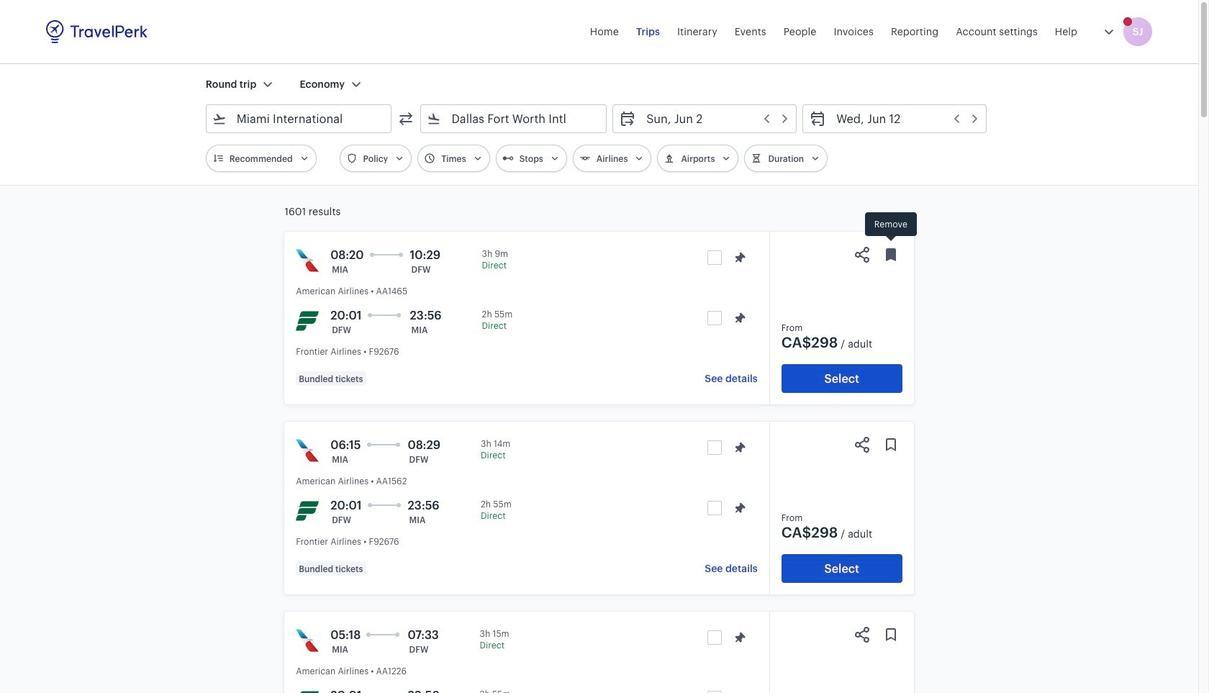 Task type: locate. For each thing, give the bounding box(es) containing it.
From search field
[[227, 107, 373, 130]]

Return field
[[827, 107, 981, 130]]

frontier airlines image
[[296, 310, 319, 333], [296, 500, 319, 523]]

1 vertical spatial frontier airlines image
[[296, 500, 319, 523]]

american airlines image
[[296, 249, 319, 272], [296, 629, 319, 652]]

0 vertical spatial american airlines image
[[296, 249, 319, 272]]

1 frontier airlines image from the top
[[296, 310, 319, 333]]

1 vertical spatial american airlines image
[[296, 629, 319, 652]]

american airlines image
[[296, 439, 319, 462]]

1 american airlines image from the top
[[296, 249, 319, 272]]

2 american airlines image from the top
[[296, 629, 319, 652]]

0 vertical spatial frontier airlines image
[[296, 310, 319, 333]]

To search field
[[442, 107, 588, 130]]

tooltip
[[865, 212, 917, 243]]

american airlines image for frontier airlines image
[[296, 629, 319, 652]]



Task type: vqa. For each thing, say whether or not it's contained in the screenshot.
Air France image
no



Task type: describe. For each thing, give the bounding box(es) containing it.
frontier airlines image
[[296, 690, 319, 693]]

american airlines image for second frontier airlines icon from the bottom
[[296, 249, 319, 272]]

Depart field
[[636, 107, 791, 130]]

2 frontier airlines image from the top
[[296, 500, 319, 523]]



